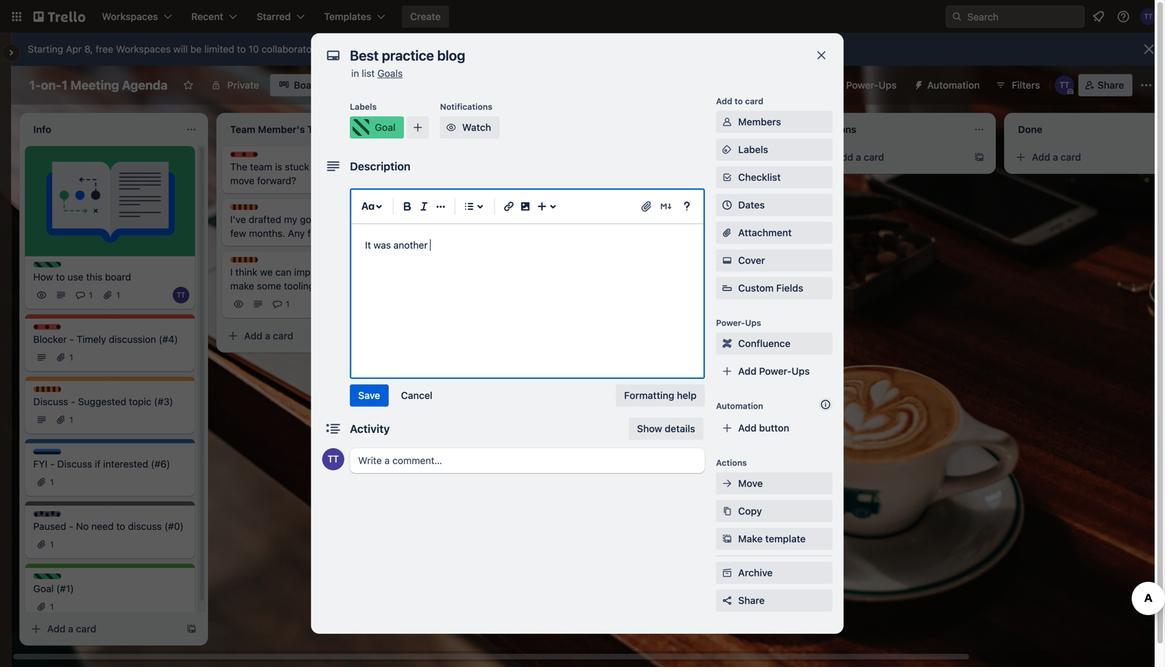 Task type: locate. For each thing, give the bounding box(es) containing it.
ups up add button button
[[792, 366, 810, 377]]

discuss inside the "discuss can you please give feedback on the report?"
[[441, 222, 472, 232]]

color: orange, title: "discuss" element up color: blue, title: "fyi" element
[[33, 387, 78, 397]]

board
[[294, 79, 321, 91]]

terry turtle (terryturtle) image right open information menu image
[[1140, 8, 1157, 25]]

was
[[374, 240, 391, 251]]

mentor
[[624, 200, 656, 212]]

labels
[[350, 102, 377, 112], [738, 144, 768, 155]]

attachment button
[[716, 222, 833, 244]]

terry turtle (terryturtle) image
[[1140, 8, 1157, 25], [173, 287, 189, 304]]

power-
[[846, 79, 879, 91], [716, 318, 745, 328], [759, 366, 792, 377]]

sm image
[[908, 74, 927, 94], [720, 115, 734, 129], [720, 254, 734, 268], [720, 477, 734, 491], [720, 505, 734, 519]]

next
[[359, 214, 378, 225]]

1 horizontal spatial create from template… image
[[777, 270, 788, 281]]

ups left automation button
[[879, 79, 897, 91]]

discussion
[[109, 334, 156, 345]]

how to use this board link
[[33, 271, 187, 284]]

color: red, title: "blocker" element up move
[[230, 152, 274, 162]]

archive
[[738, 568, 773, 579]]

- inside blocker blocker - timely discussion (#4)
[[69, 334, 74, 345]]

labels link
[[716, 139, 833, 161]]

add a card
[[835, 152, 884, 163], [1032, 152, 1081, 163], [244, 331, 293, 342], [47, 624, 96, 635]]

1 vertical spatial ups
[[745, 318, 761, 328]]

discuss up some
[[244, 258, 275, 268]]

0 horizontal spatial ups
[[745, 318, 761, 328]]

sm image down add to card
[[720, 143, 734, 157]]

1 vertical spatial on
[[564, 231, 575, 242]]

0 vertical spatial power-
[[846, 79, 879, 91]]

power- inside button
[[846, 79, 879, 91]]

blog
[[686, 239, 706, 250]]

make template
[[738, 534, 806, 545]]

sm image for automation
[[908, 74, 927, 94]]

ups up confluence
[[745, 318, 761, 328]]

- left "suggested" at left
[[71, 396, 75, 408]]

to right need
[[116, 521, 125, 533]]

0 vertical spatial can
[[359, 161, 375, 173]]

0 vertical spatial automation
[[927, 79, 980, 91]]

custom fields
[[738, 283, 804, 294]]

feedback?
[[308, 228, 354, 239]]

activity
[[350, 423, 390, 436]]

0 vertical spatial terry turtle (terryturtle) image
[[1140, 8, 1157, 25]]

0 horizontal spatial automation
[[716, 402, 763, 411]]

discuss - suggested topic (#3) link
[[33, 395, 187, 409]]

0 horizontal spatial create from template… image
[[186, 624, 197, 635]]

1 vertical spatial another
[[394, 240, 428, 251]]

stuck
[[285, 161, 309, 173]]

another inside 'main content area, start typing to enter text.' text box
[[394, 240, 428, 251]]

discuss left interested
[[57, 459, 92, 470]]

0 horizontal spatial color: red, title: "blocker" element
[[33, 325, 77, 335]]

the right the for
[[342, 214, 356, 225]]

color: red, title: "blocker" element
[[230, 152, 274, 162], [33, 325, 77, 335]]

automation inside automation button
[[927, 79, 980, 91]]

1 horizontal spatial labels
[[738, 144, 768, 155]]

1 horizontal spatial share button
[[1078, 74, 1133, 96]]

1 right 1-
[[62, 78, 68, 93]]

Main content area, start typing to enter text. text field
[[365, 237, 690, 254]]

sm image inside automation button
[[908, 74, 927, 94]]

goal left the "view markdown" "icon"
[[638, 191, 656, 201]]

paused left no
[[33, 521, 66, 533]]

0 horizontal spatial labels
[[350, 102, 377, 112]]

1 vertical spatial create from template… image
[[186, 624, 197, 635]]

share left show menu image
[[1098, 79, 1124, 91]]

on right feedback
[[564, 231, 575, 242]]

in
[[351, 68, 359, 79]]

team
[[250, 161, 272, 173]]

can up some
[[275, 267, 292, 278]]

discuss down the "timely"
[[47, 388, 78, 397]]

sm image left make
[[720, 533, 734, 547]]

1 vertical spatial power-ups
[[716, 318, 761, 328]]

0 vertical spatial ups
[[879, 79, 897, 91]]

labels down the list
[[350, 102, 377, 112]]

can inside the discuss i think we can improve velocity if we make some tooling changes.
[[275, 267, 292, 278]]

color: green, title: "goal" element left use in the left of the page
[[33, 262, 65, 273]]

sm image
[[444, 121, 458, 135], [720, 143, 734, 157], [720, 337, 734, 351], [720, 533, 734, 547], [720, 567, 734, 581]]

sm image inside labels link
[[720, 143, 734, 157]]

- for fyi
[[50, 459, 55, 470]]

0 horizontal spatial on
[[312, 161, 323, 173]]

starting apr 8, free workspaces will be limited to 10 collaborators. learn more about collaborator limits
[[28, 43, 487, 55]]

0 vertical spatial terry turtle (terryturtle) image
[[1055, 76, 1074, 95]]

a
[[856, 152, 861, 163], [1053, 152, 1058, 163], [265, 331, 270, 342], [68, 624, 73, 635]]

1 vertical spatial share button
[[716, 590, 833, 612]]

on inside blocker the team is stuck on x, how can we move forward?
[[312, 161, 323, 173]]

0 horizontal spatial if
[[95, 459, 101, 470]]

terry turtle (terryturtle) image
[[1055, 76, 1074, 95], [322, 449, 344, 471]]

goal
[[375, 122, 396, 133], [638, 191, 656, 201], [47, 263, 65, 273], [47, 575, 65, 585], [33, 584, 54, 595]]

the inside the "discuss can you please give feedback on the report?"
[[427, 245, 442, 256]]

more
[[353, 43, 376, 55]]

automation left filters button
[[927, 79, 980, 91]]

sm image right power-ups button
[[908, 74, 927, 94]]

blocker left the is
[[244, 153, 274, 162]]

template
[[765, 534, 806, 545]]

custom fields button
[[716, 282, 833, 295]]

cover
[[738, 255, 765, 266]]

color: green, title: "goal" element for how to use this board
[[33, 262, 65, 273]]

1 vertical spatial terry turtle (terryturtle) image
[[173, 287, 189, 304]]

0 horizontal spatial can
[[275, 267, 292, 278]]

velocity
[[333, 267, 367, 278]]

1 vertical spatial labels
[[738, 144, 768, 155]]

we right how
[[378, 161, 390, 173]]

another right attach and insert link icon
[[659, 200, 693, 212]]

can right how
[[359, 161, 375, 173]]

discuss
[[244, 205, 275, 215], [441, 222, 472, 232], [244, 258, 275, 268], [47, 388, 78, 397], [33, 396, 68, 408], [57, 459, 92, 470]]

add power-ups link
[[716, 361, 833, 383]]

checklist
[[738, 172, 781, 183]]

sm image inside cover link
[[720, 254, 734, 268]]

agenda
[[122, 78, 168, 93]]

to up members
[[735, 96, 743, 106]]

labels up checklist
[[738, 144, 768, 155]]

0 horizontal spatial the
[[342, 214, 356, 225]]

i
[[230, 267, 233, 278]]

sm image for copy
[[720, 505, 734, 519]]

discuss up months.
[[244, 205, 275, 215]]

- for discuss
[[71, 396, 75, 408]]

goal up description
[[375, 122, 396, 133]]

on left the 'x,'
[[312, 161, 323, 173]]

x,
[[326, 161, 335, 173]]

1 vertical spatial the
[[427, 245, 442, 256]]

blocker
[[244, 153, 274, 162], [47, 325, 77, 335], [33, 334, 67, 345]]

- up color: black, title: "paused" element
[[50, 459, 55, 470]]

sm image left copy
[[720, 505, 734, 519]]

0 vertical spatial share
[[1098, 79, 1124, 91]]

few
[[230, 228, 246, 239]]

0 horizontal spatial another
[[394, 240, 428, 251]]

we
[[378, 161, 390, 173], [260, 267, 273, 278], [378, 267, 391, 278]]

give
[[498, 231, 517, 242]]

blocker inside blocker the team is stuck on x, how can we move forward?
[[244, 153, 274, 162]]

if left interested
[[95, 459, 101, 470]]

color: orange, title: "discuss" element up months.
[[230, 205, 275, 215]]

8,
[[84, 43, 93, 55]]

membership link
[[427, 191, 588, 205]]

sm image down actions on the bottom right
[[720, 477, 734, 491]]

create from template… image
[[777, 270, 788, 281], [186, 624, 197, 635]]

goals
[[377, 68, 403, 79]]

another right was
[[394, 240, 428, 251]]

1 down this at the top left of the page
[[89, 291, 93, 300]]

1-
[[29, 78, 41, 93]]

view markdown image
[[659, 200, 673, 214]]

0 vertical spatial if
[[370, 267, 376, 278]]

0 vertical spatial power-ups
[[846, 79, 897, 91]]

color: orange, title: "discuss" element down more formatting image
[[427, 221, 472, 232]]

copy
[[738, 506, 762, 517]]

1 vertical spatial power-
[[716, 318, 745, 328]]

- inside discuss discuss - suggested topic (#3)
[[71, 396, 75, 408]]

(#1)
[[56, 584, 74, 595]]

bold ⌘b image
[[399, 198, 416, 215]]

my
[[284, 214, 297, 225]]

report?
[[444, 245, 477, 256]]

goal down color: black, title: "paused" element
[[47, 575, 65, 585]]

1 down board
[[116, 291, 120, 300]]

goal for goal how to use this board
[[47, 263, 65, 273]]

1 horizontal spatial ups
[[792, 366, 810, 377]]

save button
[[350, 385, 389, 407]]

0 horizontal spatial terry turtle (terryturtle) image
[[322, 449, 344, 471]]

2 horizontal spatial power-
[[846, 79, 879, 91]]

color: green, title: "goal" element down color: black, title: "paused" element
[[33, 574, 65, 585]]

sm image inside copy link
[[720, 505, 734, 519]]

best
[[624, 239, 644, 250]]

- left the "timely"
[[69, 334, 74, 345]]

Board name text field
[[22, 74, 175, 96]]

1 vertical spatial color: red, title: "blocker" element
[[33, 325, 77, 335]]

1 vertical spatial if
[[95, 459, 101, 470]]

color: green, title: "goal" element left the "view markdown" "icon"
[[624, 191, 656, 201]]

can
[[359, 161, 375, 173], [275, 267, 292, 278]]

sm image left cover
[[720, 254, 734, 268]]

sm image inside members link
[[720, 115, 734, 129]]

list
[[362, 68, 375, 79]]

0 horizontal spatial share
[[738, 595, 765, 607]]

color: orange, title: "discuss" element for i think we can improve velocity if we make some tooling changes.
[[230, 257, 275, 268]]

sm image down add to card
[[720, 115, 734, 129]]

add to card
[[716, 96, 764, 106]]

the
[[342, 214, 356, 225], [427, 245, 442, 256]]

membership
[[427, 192, 483, 203]]

goal inside goal mentor another developer
[[638, 191, 656, 201]]

workspaces
[[116, 43, 171, 55]]

share button left show menu image
[[1078, 74, 1133, 96]]

1 horizontal spatial another
[[659, 200, 693, 212]]

if
[[370, 267, 376, 278], [95, 459, 101, 470]]

blocker down use in the left of the page
[[47, 325, 77, 335]]

1 horizontal spatial on
[[564, 231, 575, 242]]

0 horizontal spatial power-ups
[[716, 318, 761, 328]]

color: green, title: "goal" element up description
[[350, 117, 404, 139]]

None text field
[[343, 43, 801, 68]]

tooling
[[284, 281, 315, 292]]

(#6)
[[151, 459, 170, 470]]

1 horizontal spatial power-
[[759, 366, 792, 377]]

sm image inside watch button
[[444, 121, 458, 135]]

goal for goal mentor another developer
[[638, 191, 656, 201]]

discuss inside the discuss i think we can improve velocity if we make some tooling changes.
[[244, 258, 275, 268]]

1 horizontal spatial automation
[[927, 79, 980, 91]]

cancel button
[[393, 385, 441, 407]]

goal mentor another developer
[[624, 191, 740, 212]]

1 vertical spatial can
[[275, 267, 292, 278]]

color: orange, title: "discuss" element up make
[[230, 257, 275, 268]]

automation
[[927, 79, 980, 91], [716, 402, 763, 411]]

1 horizontal spatial color: red, title: "blocker" element
[[230, 152, 274, 162]]

blocker for team
[[244, 153, 274, 162]]

copy link
[[716, 501, 833, 523]]

text styles image
[[360, 198, 376, 215]]

1 horizontal spatial terry turtle (terryturtle) image
[[1140, 8, 1157, 25]]

1 horizontal spatial the
[[427, 245, 442, 256]]

0 vertical spatial color: red, title: "blocker" element
[[230, 152, 274, 162]]

color: orange, title: "discuss" element
[[230, 205, 275, 215], [427, 221, 472, 232], [230, 257, 275, 268], [33, 387, 78, 397]]

primary element
[[0, 0, 1165, 33]]

sm image inside make template "link"
[[720, 533, 734, 547]]

terry turtle (terryturtle) image up (#4)
[[173, 287, 189, 304]]

discuss for drafted
[[244, 205, 275, 215]]

move
[[738, 478, 763, 490]]

1 inside text box
[[62, 78, 68, 93]]

share down archive on the right of the page
[[738, 595, 765, 607]]

on inside the "discuss can you please give feedback on the report?"
[[564, 231, 575, 242]]

sm image left confluence
[[720, 337, 734, 351]]

2 horizontal spatial ups
[[879, 79, 897, 91]]

how
[[33, 272, 53, 283]]

goal left use in the left of the page
[[47, 263, 65, 273]]

sm image for make template
[[720, 533, 734, 547]]

share button down 'archive' link in the bottom right of the page
[[716, 590, 833, 612]]

discuss down lists image
[[441, 222, 472, 232]]

to left use in the left of the page
[[56, 272, 65, 283]]

- left no
[[69, 521, 73, 533]]

create from template… image
[[974, 152, 985, 163]]

ups
[[879, 79, 897, 91], [745, 318, 761, 328], [792, 366, 810, 377]]

1 horizontal spatial if
[[370, 267, 376, 278]]

1 horizontal spatial can
[[359, 161, 375, 173]]

Write a comment text field
[[350, 449, 705, 474]]

0 vertical spatial another
[[659, 200, 693, 212]]

0 vertical spatial the
[[342, 214, 356, 225]]

if right velocity
[[370, 267, 376, 278]]

1 horizontal spatial power-ups
[[846, 79, 897, 91]]

star or unstar board image
[[183, 80, 194, 91]]

- inside paused paused - no need to discuss (#0)
[[69, 521, 73, 533]]

1 down the goal goal (#1)
[[50, 603, 54, 612]]

need
[[91, 521, 114, 533]]

0 horizontal spatial power-
[[716, 318, 745, 328]]

sm image for confluence
[[720, 337, 734, 351]]

sm image inside move link
[[720, 477, 734, 491]]

0 vertical spatial share button
[[1078, 74, 1133, 96]]

the down can
[[427, 245, 442, 256]]

discuss inside discuss i've drafted my goals for the next few months. any feedback?
[[244, 205, 275, 215]]

sm image for members
[[720, 115, 734, 129]]

color: green, title: "goal" element
[[350, 117, 404, 139], [624, 191, 656, 201], [33, 262, 65, 273], [33, 574, 65, 585]]

cover link
[[716, 250, 833, 272]]

color: green, title: "goal" element for mentor another developer
[[624, 191, 656, 201]]

- inside "fyi fyi - discuss if interested (#6)"
[[50, 459, 55, 470]]

color: red, title: "blocker" element down how
[[33, 325, 77, 335]]

0 vertical spatial on
[[312, 161, 323, 173]]

sm image left archive on the right of the page
[[720, 567, 734, 581]]

best practice blog
[[624, 239, 706, 250]]

sm image left watch at the left of the page
[[444, 121, 458, 135]]

1
[[62, 78, 68, 93], [89, 291, 93, 300], [116, 291, 120, 300], [286, 300, 290, 309], [69, 353, 73, 363], [69, 415, 73, 425], [50, 478, 54, 488], [50, 540, 54, 550], [50, 603, 54, 612]]

feedback
[[519, 231, 561, 242]]

color: red, title: "blocker" element for the team is stuck on x, how can we move forward?
[[230, 152, 274, 162]]

another inside goal mentor another developer
[[659, 200, 693, 212]]

goal inside goal how to use this board
[[47, 263, 65, 273]]

sm image inside 'archive' link
[[720, 567, 734, 581]]

automation up add button on the bottom right
[[716, 402, 763, 411]]

another for mentor
[[659, 200, 693, 212]]

paused
[[47, 513, 77, 522], [33, 521, 66, 533]]

meeting
[[70, 78, 119, 93]]



Task type: vqa. For each thing, say whether or not it's contained in the screenshot.
Add board icon
no



Task type: describe. For each thing, give the bounding box(es) containing it.
notifications
[[440, 102, 493, 112]]

goal goal (#1)
[[33, 575, 74, 595]]

(#3)
[[154, 396, 173, 408]]

move
[[230, 175, 254, 187]]

discuss for -
[[47, 388, 78, 397]]

open information menu image
[[1117, 10, 1131, 24]]

discuss i've drafted my goals for the next few months. any feedback?
[[230, 205, 378, 239]]

sm image for watch
[[444, 121, 458, 135]]

discuss discuss - suggested topic (#3)
[[33, 388, 173, 408]]

i've drafted my goals for the next few months. any feedback? link
[[230, 213, 391, 241]]

confluence
[[738, 338, 791, 350]]

for
[[327, 214, 339, 225]]

move link
[[716, 473, 833, 495]]

any
[[288, 228, 305, 239]]

0 horizontal spatial share button
[[716, 590, 833, 612]]

we up some
[[260, 267, 273, 278]]

image image
[[517, 198, 534, 215]]

color: red, title: "blocker" element for blocker - timely discussion (#4)
[[33, 325, 77, 335]]

months.
[[249, 228, 285, 239]]

practice
[[647, 239, 684, 250]]

1 down tooling in the top of the page
[[286, 300, 290, 309]]

2 vertical spatial ups
[[792, 366, 810, 377]]

watch
[[462, 122, 491, 133]]

0 horizontal spatial terry turtle (terryturtle) image
[[173, 287, 189, 304]]

discuss
[[128, 521, 162, 533]]

discuss for you
[[441, 222, 472, 232]]

fields
[[776, 283, 804, 294]]

blocker the team is stuck on x, how can we move forward?
[[230, 153, 390, 187]]

custom
[[738, 283, 774, 294]]

ups inside button
[[879, 79, 897, 91]]

sm image for move
[[720, 477, 734, 491]]

back to home image
[[33, 6, 85, 28]]

to inside paused paused - no need to discuss (#0)
[[116, 521, 125, 533]]

formatting help
[[624, 390, 697, 402]]

details
[[665, 423, 695, 435]]

discuss i think we can improve velocity if we make some tooling changes.
[[230, 258, 391, 292]]

board
[[105, 272, 131, 283]]

add power-ups
[[738, 366, 810, 377]]

it
[[365, 240, 371, 251]]

board link
[[270, 74, 329, 96]]

goal left (#1)
[[33, 584, 54, 595]]

goal for goal goal (#1)
[[47, 575, 65, 585]]

discuss left "suggested" at left
[[33, 396, 68, 408]]

we inside blocker the team is stuck on x, how can we move forward?
[[378, 161, 390, 173]]

automation button
[[908, 74, 988, 96]]

be
[[190, 43, 202, 55]]

can you please give feedback on the report? link
[[427, 230, 588, 257]]

to inside goal how to use this board
[[56, 272, 65, 283]]

editor toolbar toolbar
[[357, 196, 698, 218]]

blocker for -
[[47, 325, 77, 335]]

2 vertical spatial power-
[[759, 366, 792, 377]]

fyi fyi - discuss if interested (#6)
[[33, 450, 170, 470]]

link image
[[500, 198, 517, 215]]

make template link
[[716, 529, 833, 551]]

another for was
[[394, 240, 428, 251]]

1 horizontal spatial share
[[1098, 79, 1124, 91]]

color: orange, title: "discuss" element for can you please give feedback on the report?
[[427, 221, 472, 232]]

1 down discuss discuss - suggested topic (#3)
[[69, 415, 73, 425]]

show
[[637, 423, 662, 435]]

add button
[[738, 423, 789, 434]]

goal for goal
[[375, 122, 396, 133]]

i think we can improve velocity if we make some tooling changes. link
[[230, 266, 391, 293]]

1 horizontal spatial terry turtle (terryturtle) image
[[1055, 76, 1074, 95]]

if inside "fyi fyi - discuss if interested (#6)"
[[95, 459, 101, 470]]

terry turtle (terryturtle) image inside primary element
[[1140, 8, 1157, 25]]

this
[[86, 272, 102, 283]]

italic ⌘i image
[[416, 198, 432, 215]]

add inside button
[[738, 423, 757, 434]]

blocker - timely discussion (#4) link
[[33, 333, 187, 347]]

0 vertical spatial create from template… image
[[777, 270, 788, 281]]

show details link
[[629, 418, 704, 440]]

power-ups inside button
[[846, 79, 897, 91]]

filters button
[[991, 74, 1044, 96]]

dates button
[[716, 194, 833, 216]]

sm image for labels
[[720, 143, 734, 157]]

to left 10
[[237, 43, 246, 55]]

1 down blocker blocker - timely discussion (#4)
[[69, 353, 73, 363]]

suggested
[[78, 396, 126, 408]]

i've
[[230, 214, 246, 225]]

search image
[[952, 11, 963, 22]]

you
[[448, 231, 464, 242]]

make
[[230, 281, 254, 292]]

discuss for think
[[244, 258, 275, 268]]

1 down color: black, title: "paused" element
[[50, 540, 54, 550]]

color: orange, title: "discuss" element for discuss - suggested topic (#3)
[[33, 387, 78, 397]]

blocker left the "timely"
[[33, 334, 67, 345]]

limited
[[204, 43, 234, 55]]

improve
[[294, 267, 330, 278]]

make
[[738, 534, 763, 545]]

fyi - discuss if interested (#6) link
[[33, 458, 187, 472]]

formatting help link
[[616, 385, 705, 407]]

is
[[275, 161, 282, 173]]

timely
[[77, 334, 106, 345]]

topic
[[129, 396, 151, 408]]

10
[[249, 43, 259, 55]]

limits
[[464, 43, 487, 55]]

more formatting image
[[432, 198, 449, 215]]

1 vertical spatial automation
[[716, 402, 763, 411]]

color: blue, title: "fyi" element
[[33, 449, 61, 460]]

use
[[67, 272, 83, 283]]

drafted
[[249, 214, 281, 225]]

(#0)
[[164, 521, 184, 533]]

sm image for cover
[[720, 254, 734, 268]]

Search field
[[963, 6, 1084, 27]]

how
[[338, 161, 356, 173]]

1 down color: blue, title: "fyi" element
[[50, 478, 54, 488]]

0 notifications image
[[1090, 8, 1107, 25]]

the
[[230, 161, 247, 173]]

attach and insert link image
[[640, 200, 654, 214]]

we down was
[[378, 267, 391, 278]]

1-on-1 meeting agenda
[[29, 78, 168, 93]]

the inside discuss i've drafted my goals for the next few months. any feedback?
[[342, 214, 356, 225]]

1 vertical spatial terry turtle (terryturtle) image
[[322, 449, 344, 471]]

discuss inside "fyi fyi - discuss if interested (#6)"
[[57, 459, 92, 470]]

developer
[[696, 200, 740, 212]]

can inside blocker the team is stuck on x, how can we move forward?
[[359, 161, 375, 173]]

1 vertical spatial share
[[738, 595, 765, 607]]

changes.
[[317, 281, 358, 292]]

private button
[[202, 74, 268, 96]]

actions
[[716, 458, 747, 468]]

apr
[[66, 43, 82, 55]]

the team is stuck on x, how can we move forward? link
[[230, 160, 391, 188]]

- for blocker
[[69, 334, 74, 345]]

cancel
[[401, 390, 433, 402]]

lists image
[[461, 198, 478, 215]]

paused left need
[[47, 513, 77, 522]]

if inside the discuss i think we can improve velocity if we make some tooling changes.
[[370, 267, 376, 278]]

sm image for archive
[[720, 567, 734, 581]]

color: black, title: "paused" element
[[33, 512, 77, 522]]

show menu image
[[1140, 78, 1153, 92]]

power-ups button
[[818, 74, 905, 96]]

- for paused
[[69, 521, 73, 533]]

watch button
[[440, 117, 500, 139]]

0 vertical spatial labels
[[350, 102, 377, 112]]

collaborator
[[407, 43, 461, 55]]

(#4)
[[159, 334, 178, 345]]

please
[[466, 231, 496, 242]]

members link
[[716, 111, 833, 133]]

formatting
[[624, 390, 674, 402]]

color: green, title: "goal" element for goal (#1)
[[33, 574, 65, 585]]

goals link
[[377, 68, 403, 79]]

open help dialog image
[[679, 198, 695, 215]]

button
[[759, 423, 789, 434]]

color: orange, title: "discuss" element for i've drafted my goals for the next few months. any feedback?
[[230, 205, 275, 215]]

archive link
[[716, 563, 833, 585]]



